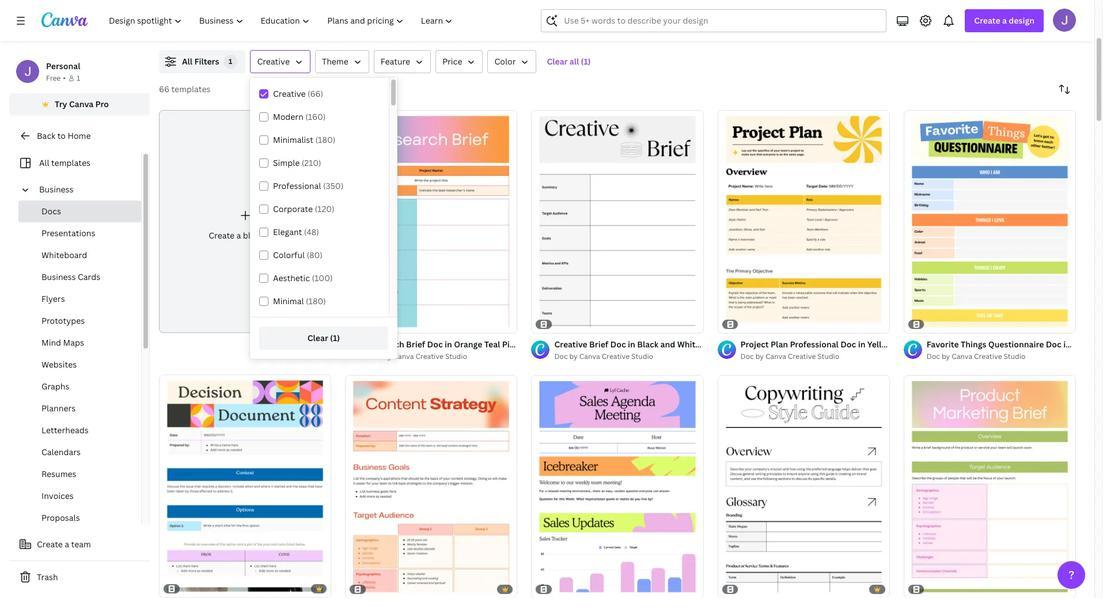 Task type: locate. For each thing, give the bounding box(es) containing it.
0 horizontal spatial style
[[569, 339, 590, 350]]

4 by from the left
[[942, 351, 950, 361]]

2 vertical spatial create
[[37, 539, 63, 550]]

corporate up elegant (48) at the left top of page
[[273, 203, 313, 214]]

style right pastels at the bottom
[[569, 339, 590, 350]]

price button
[[436, 50, 483, 73]]

1 vertical spatial business
[[41, 271, 76, 282]]

creative inside button
[[257, 56, 290, 67]]

corporate right friendly
[[952, 339, 993, 350]]

0 horizontal spatial (1)
[[330, 333, 340, 343]]

(1)
[[581, 56, 591, 67], [330, 333, 340, 343]]

teal
[[484, 339, 500, 350]]

(1) inside button
[[581, 56, 591, 67]]

0 horizontal spatial all
[[39, 157, 49, 168]]

invoices link
[[18, 485, 141, 507]]

project plan professional doc in yellow black friendly corporate style image
[[718, 110, 890, 333]]

0 vertical spatial (1)
[[581, 56, 591, 67]]

in left and
[[628, 339, 635, 350]]

0 vertical spatial a
[[1002, 15, 1007, 26]]

favorite things questionnaire doc in blue ora doc by canva creative studio
[[927, 339, 1103, 361]]

jacob simon image
[[1053, 9, 1076, 32]]

style right editorial
[[758, 339, 778, 350]]

1 vertical spatial create
[[209, 230, 235, 241]]

style right things
[[994, 339, 1015, 350]]

black right "yellow"
[[895, 339, 916, 350]]

presentations
[[41, 228, 95, 239]]

all left filters
[[182, 56, 192, 67]]

canva inside favorite things questionnaire doc in blue ora doc by canva creative studio
[[952, 351, 973, 361]]

1 horizontal spatial brief
[[589, 339, 609, 350]]

1 vertical spatial a
[[237, 230, 241, 241]]

clear all (1) button
[[541, 50, 597, 73]]

1 brief from the left
[[406, 339, 425, 350]]

graphs link
[[18, 376, 141, 398]]

a left blank on the top
[[237, 230, 241, 241]]

studio down project plan professional doc in yellow black friendly corporate style link in the right of the page
[[818, 351, 840, 361]]

1 studio from the left
[[445, 351, 467, 361]]

1 vertical spatial corporate
[[952, 339, 993, 350]]

1 right •
[[77, 73, 80, 83]]

professional (350)
[[273, 180, 343, 191]]

black
[[637, 339, 659, 350], [895, 339, 916, 350]]

doc by canva creative studio link down questionnaire
[[927, 351, 1076, 362]]

professional right plan
[[790, 339, 839, 350]]

0 horizontal spatial professional
[[273, 180, 321, 191]]

doc by canva creative studio link down plan
[[741, 351, 890, 362]]

1 vertical spatial templates
[[51, 157, 90, 168]]

by for creative
[[569, 351, 578, 361]]

price
[[443, 56, 462, 67]]

1 horizontal spatial black
[[895, 339, 916, 350]]

questionnaire
[[988, 339, 1044, 350]]

1 in from the left
[[445, 339, 452, 350]]

creative brief doc in black and white grey editorial style link
[[554, 338, 778, 351]]

colorful
[[273, 249, 305, 260]]

product marketing brief doc in pastel green pastel orange soft pastels style image
[[904, 375, 1076, 598]]

2 style from the left
[[758, 339, 778, 350]]

try
[[55, 99, 67, 109]]

1 right filters
[[229, 56, 233, 66]]

3 style from the left
[[994, 339, 1015, 350]]

1 vertical spatial clear
[[308, 333, 328, 343]]

corporate
[[273, 203, 313, 214], [952, 339, 993, 350]]

1 vertical spatial 1
[[77, 73, 80, 83]]

(350)
[[323, 180, 343, 191]]

0 horizontal spatial black
[[637, 339, 659, 350]]

0 horizontal spatial brief
[[406, 339, 425, 350]]

create left design at right
[[974, 15, 1001, 26]]

3 by from the left
[[756, 351, 764, 361]]

a left team
[[65, 539, 69, 550]]

2 doc by canva creative studio link from the left
[[554, 351, 704, 362]]

studio inside creative brief doc in black and white grey editorial style doc by canva creative studio
[[631, 351, 653, 361]]

1 vertical spatial professional
[[790, 339, 839, 350]]

1 black from the left
[[637, 339, 659, 350]]

1 horizontal spatial all
[[182, 56, 192, 67]]

all down back on the left of the page
[[39, 157, 49, 168]]

canva inside creative brief doc in black and white grey editorial style doc by canva creative studio
[[579, 351, 600, 361]]

0 vertical spatial business
[[39, 184, 73, 195]]

(120)
[[315, 203, 334, 214]]

1 vertical spatial (1)
[[330, 333, 340, 343]]

all
[[182, 56, 192, 67], [39, 157, 49, 168]]

research brief doc in orange teal pink soft pastels style link
[[368, 338, 590, 351]]

(180) for minimal (180)
[[306, 296, 326, 306]]

0 horizontal spatial corporate
[[273, 203, 313, 214]]

(180) down (100)
[[306, 296, 326, 306]]

things
[[961, 339, 987, 350]]

a left design at right
[[1002, 15, 1007, 26]]

0 horizontal spatial create
[[37, 539, 63, 550]]

(180)
[[315, 134, 335, 145], [306, 296, 326, 306]]

design
[[1009, 15, 1035, 26]]

0 vertical spatial professional
[[273, 180, 321, 191]]

4 doc by canva creative studio link from the left
[[927, 351, 1076, 362]]

create left blank on the top
[[209, 230, 235, 241]]

4 studio from the left
[[1004, 351, 1026, 361]]

templates
[[171, 84, 211, 94], [51, 157, 90, 168]]

studio down favorite things questionnaire doc in blue ora link
[[1004, 351, 1026, 361]]

2 brief from the left
[[589, 339, 609, 350]]

research brief doc in orange teal pink soft pastels style doc by canva creative studio
[[368, 339, 590, 361]]

clear down minimal (180)
[[308, 333, 328, 343]]

business up docs
[[39, 184, 73, 195]]

creative down research brief doc in orange teal pink soft pastels style link
[[416, 351, 444, 361]]

mind
[[41, 337, 61, 348]]

templates for all templates
[[51, 157, 90, 168]]

Sort by button
[[1053, 78, 1076, 101]]

style inside creative brief doc in black and white grey editorial style doc by canva creative studio
[[758, 339, 778, 350]]

style inside project plan professional doc in yellow black friendly corporate style doc by canva creative studio
[[994, 339, 1015, 350]]

doc by canva creative studio link down the 'orange'
[[368, 351, 518, 362]]

content strategy doc in pastel orange red light blue soft pastels style image
[[345, 375, 518, 598]]

canva for research brief doc in orange teal pink soft pastels style
[[393, 351, 414, 361]]

doc down friendly
[[927, 351, 940, 361]]

project plan professional doc in yellow black friendly corporate style doc by canva creative studio
[[741, 339, 1015, 361]]

4 in from the left
[[1064, 339, 1071, 350]]

1 vertical spatial (180)
[[306, 296, 326, 306]]

whiteboard
[[41, 249, 87, 260]]

clear left all
[[547, 56, 568, 67]]

0 vertical spatial all
[[182, 56, 192, 67]]

by inside research brief doc in orange teal pink soft pastels style doc by canva creative studio
[[383, 351, 392, 361]]

(66)
[[308, 88, 323, 99]]

clear for clear (1)
[[308, 333, 328, 343]]

a inside button
[[65, 539, 69, 550]]

black inside project plan professional doc in yellow black friendly corporate style doc by canva creative studio
[[895, 339, 916, 350]]

in left blue
[[1064, 339, 1071, 350]]

clear (1)
[[308, 333, 340, 343]]

brief inside creative brief doc in black and white grey editorial style doc by canva creative studio
[[589, 339, 609, 350]]

creative
[[257, 56, 290, 67], [273, 88, 306, 99], [554, 339, 587, 350], [416, 351, 444, 361], [602, 351, 630, 361], [788, 351, 816, 361], [974, 351, 1002, 361]]

by inside creative brief doc in black and white grey editorial style doc by canva creative studio
[[569, 351, 578, 361]]

whiteboard link
[[18, 244, 141, 266]]

1 by from the left
[[383, 351, 392, 361]]

2 horizontal spatial create
[[974, 15, 1001, 26]]

in left the 'orange'
[[445, 339, 452, 350]]

in inside project plan professional doc in yellow black friendly corporate style doc by canva creative studio
[[858, 339, 866, 350]]

brief right pastels at the bottom
[[589, 339, 609, 350]]

professional
[[273, 180, 321, 191], [790, 339, 839, 350]]

0 horizontal spatial clear
[[308, 333, 328, 343]]

1 horizontal spatial corporate
[[952, 339, 993, 350]]

business cards
[[41, 271, 100, 282]]

style for project plan professional doc in yellow black friendly corporate style
[[994, 339, 1015, 350]]

by for project
[[756, 351, 764, 361]]

blank
[[243, 230, 264, 241]]

(1) right all
[[581, 56, 591, 67]]

1
[[229, 56, 233, 66], [77, 73, 80, 83]]

brief
[[406, 339, 425, 350], [589, 339, 609, 350]]

research
[[368, 339, 404, 350]]

copywriting style guide professional doc in black and white grey editorial style image
[[718, 375, 890, 598]]

1 horizontal spatial templates
[[171, 84, 211, 94]]

clear (1) button
[[259, 327, 388, 350]]

(180) down (160)
[[315, 134, 335, 145]]

a
[[1002, 15, 1007, 26], [237, 230, 241, 241], [65, 539, 69, 550]]

2 black from the left
[[895, 339, 916, 350]]

1 filter options selected element
[[224, 55, 238, 69]]

1 vertical spatial all
[[39, 157, 49, 168]]

minimalist
[[273, 134, 313, 145]]

style
[[569, 339, 590, 350], [758, 339, 778, 350], [994, 339, 1015, 350]]

1 horizontal spatial clear
[[547, 56, 568, 67]]

studio inside project plan professional doc in yellow black friendly corporate style doc by canva creative studio
[[818, 351, 840, 361]]

creative button
[[250, 50, 311, 73]]

2 in from the left
[[628, 339, 635, 350]]

a inside dropdown button
[[1002, 15, 1007, 26]]

free •
[[46, 73, 66, 83]]

1 horizontal spatial professional
[[790, 339, 839, 350]]

meeting agenda professional doc in pink lavender neon green dynamic professional style image
[[531, 375, 704, 598]]

studio down creative brief doc in black and white grey editorial style link
[[631, 351, 653, 361]]

creative up creative (66)
[[257, 56, 290, 67]]

create inside dropdown button
[[974, 15, 1001, 26]]

1 horizontal spatial create
[[209, 230, 235, 241]]

flyers link
[[18, 288, 141, 310]]

0 vertical spatial create
[[974, 15, 1001, 26]]

creative brief doc in black and white grey editorial style image
[[531, 110, 704, 333]]

studio inside favorite things questionnaire doc in blue ora doc by canva creative studio
[[1004, 351, 1026, 361]]

2 vertical spatial a
[[65, 539, 69, 550]]

3 in from the left
[[858, 339, 866, 350]]

business for business
[[39, 184, 73, 195]]

templates right 66
[[171, 84, 211, 94]]

clear for clear all (1)
[[547, 56, 568, 67]]

studio inside research brief doc in orange teal pink soft pastels style doc by canva creative studio
[[445, 351, 467, 361]]

None search field
[[541, 9, 887, 32]]

3 studio from the left
[[818, 351, 840, 361]]

all for all templates
[[39, 157, 49, 168]]

0 vertical spatial (180)
[[315, 134, 335, 145]]

favorite things questionnaire doc in blue ora link
[[927, 338, 1103, 351]]

1 doc by canva creative studio link from the left
[[368, 351, 518, 362]]

creative down things
[[974, 351, 1002, 361]]

canva inside project plan professional doc in yellow black friendly corporate style doc by canva creative studio
[[766, 351, 786, 361]]

in
[[445, 339, 452, 350], [628, 339, 635, 350], [858, 339, 866, 350], [1064, 339, 1071, 350]]

canva for creative brief doc in black and white grey editorial style
[[579, 351, 600, 361]]

create inside button
[[37, 539, 63, 550]]

creative inside favorite things questionnaire doc in blue ora doc by canva creative studio
[[974, 351, 1002, 361]]

doc by canva creative studio link for creative
[[554, 351, 704, 362]]

creative down plan
[[788, 351, 816, 361]]

studio down the 'orange'
[[445, 351, 467, 361]]

templates down back to home
[[51, 157, 90, 168]]

plan
[[771, 339, 788, 350]]

2 horizontal spatial a
[[1002, 15, 1007, 26]]

1 horizontal spatial style
[[758, 339, 778, 350]]

canva inside research brief doc in orange teal pink soft pastels style doc by canva creative studio
[[393, 351, 414, 361]]

create a blank doc
[[209, 230, 282, 241]]

creative up modern at the left top
[[273, 88, 306, 99]]

(1) inside button
[[330, 333, 340, 343]]

1 horizontal spatial (1)
[[581, 56, 591, 67]]

0 vertical spatial templates
[[171, 84, 211, 94]]

pink
[[502, 339, 519, 350]]

studio for black
[[631, 351, 653, 361]]

doc by canva creative studio link down and
[[554, 351, 704, 362]]

brief inside research brief doc in orange teal pink soft pastels style doc by canva creative studio
[[406, 339, 425, 350]]

pro
[[95, 99, 109, 109]]

clear inside clear all (1) button
[[547, 56, 568, 67]]

favorite things questionnaire doc in blue orange green playful style image
[[904, 110, 1076, 333]]

yellow
[[868, 339, 893, 350]]

in inside creative brief doc in black and white grey editorial style doc by canva creative studio
[[628, 339, 635, 350]]

doc down 'project'
[[741, 351, 754, 361]]

2 horizontal spatial style
[[994, 339, 1015, 350]]

0 horizontal spatial templates
[[51, 157, 90, 168]]

style inside research brief doc in orange teal pink soft pastels style doc by canva creative studio
[[569, 339, 590, 350]]

business up flyers
[[41, 271, 76, 282]]

create
[[974, 15, 1001, 26], [209, 230, 235, 241], [37, 539, 63, 550]]

black left and
[[637, 339, 659, 350]]

doc down pastels at the bottom
[[554, 351, 568, 361]]

0 vertical spatial clear
[[547, 56, 568, 67]]

elegant
[[273, 226, 302, 237]]

create a design
[[974, 15, 1035, 26]]

3 doc by canva creative studio link from the left
[[741, 351, 890, 362]]

2 studio from the left
[[631, 351, 653, 361]]

doc right blank on the top
[[266, 230, 282, 241]]

websites link
[[18, 354, 141, 376]]

business for business cards
[[41, 271, 76, 282]]

2 by from the left
[[569, 351, 578, 361]]

a for team
[[65, 539, 69, 550]]

1 horizontal spatial a
[[237, 230, 241, 241]]

0 horizontal spatial a
[[65, 539, 69, 550]]

by inside project plan professional doc in yellow black friendly corporate style doc by canva creative studio
[[756, 351, 764, 361]]

in inside favorite things questionnaire doc in blue ora doc by canva creative studio
[[1064, 339, 1071, 350]]

0 horizontal spatial 1
[[77, 73, 80, 83]]

66 templates
[[159, 84, 211, 94]]

in left "yellow"
[[858, 339, 866, 350]]

1 style from the left
[[569, 339, 590, 350]]

(1) left research
[[330, 333, 340, 343]]

pastels
[[539, 339, 568, 350]]

brief right research
[[406, 339, 425, 350]]

1 horizontal spatial 1
[[229, 56, 233, 66]]

professional down simple (210) at the top left of the page
[[273, 180, 321, 191]]

create down proposals
[[37, 539, 63, 550]]

clear inside clear (1) button
[[308, 333, 328, 343]]



Task type: vqa. For each thing, say whether or not it's contained in the screenshot.
GET
no



Task type: describe. For each thing, give the bounding box(es) containing it.
doc by canva creative studio link for project
[[741, 351, 890, 362]]

create a blank doc element
[[159, 110, 331, 333]]

color button
[[488, 50, 537, 73]]

websites
[[41, 359, 77, 370]]

prototypes link
[[18, 310, 141, 332]]

create for create a design
[[974, 15, 1001, 26]]

corporate (120)
[[273, 203, 334, 214]]

grey
[[702, 339, 721, 350]]

in inside research brief doc in orange teal pink soft pastels style doc by canva creative studio
[[445, 339, 452, 350]]

back to home
[[37, 130, 91, 141]]

graphs
[[41, 381, 69, 392]]

brief for creative
[[589, 339, 609, 350]]

creative brief doc in black and white grey editorial style doc by canva creative studio
[[554, 339, 778, 361]]

cards
[[78, 271, 100, 282]]

0 vertical spatial corporate
[[273, 203, 313, 214]]

create for create a team
[[37, 539, 63, 550]]

all for all filters
[[182, 56, 192, 67]]

project
[[741, 339, 769, 350]]

creative inside project plan professional doc in yellow black friendly corporate style doc by canva creative studio
[[788, 351, 816, 361]]

creative down creative brief doc in black and white grey editorial style link
[[602, 351, 630, 361]]

team
[[71, 539, 91, 550]]

studio for orange
[[445, 351, 467, 361]]

minimal
[[273, 296, 304, 306]]

and
[[661, 339, 675, 350]]

mind maps
[[41, 337, 84, 348]]

aesthetic (100)
[[273, 273, 333, 283]]

maps
[[63, 337, 84, 348]]

ora
[[1093, 339, 1103, 350]]

resumes
[[41, 468, 76, 479]]

planners
[[41, 403, 76, 414]]

all templates
[[39, 157, 90, 168]]

favorite
[[927, 339, 959, 350]]

back
[[37, 130, 55, 141]]

home
[[68, 130, 91, 141]]

minimalist (180)
[[273, 134, 335, 145]]

corporate inside project plan professional doc in yellow black friendly corporate style doc by canva creative studio
[[952, 339, 993, 350]]

elegant (48)
[[273, 226, 319, 237]]

create for create a blank doc
[[209, 230, 235, 241]]

back to home link
[[9, 124, 150, 147]]

doc left "yellow"
[[841, 339, 856, 350]]

style for research brief doc in orange teal pink soft pastels style
[[569, 339, 590, 350]]

doc inside the create a blank doc element
[[266, 230, 282, 241]]

creative (66)
[[273, 88, 323, 99]]

colorful (80)
[[273, 249, 323, 260]]

resumes link
[[18, 463, 141, 485]]

modern
[[273, 111, 304, 122]]

project plan professional doc in yellow black friendly corporate style link
[[741, 338, 1015, 351]]

mind maps link
[[18, 332, 141, 354]]

flyers
[[41, 293, 65, 304]]

(180) for minimalist (180)
[[315, 134, 335, 145]]

a for design
[[1002, 15, 1007, 26]]

business link
[[35, 179, 134, 200]]

to
[[57, 130, 66, 141]]

all filters
[[182, 56, 219, 67]]

color
[[495, 56, 516, 67]]

Search search field
[[564, 10, 879, 32]]

templates for 66 templates
[[171, 84, 211, 94]]

proposals
[[41, 512, 80, 523]]

business cards link
[[18, 266, 141, 288]]

theme
[[322, 56, 348, 67]]

clear all (1)
[[547, 56, 591, 67]]

creative inside research brief doc in orange teal pink soft pastels style doc by canva creative studio
[[416, 351, 444, 361]]

orange
[[454, 339, 482, 350]]

0 vertical spatial 1
[[229, 56, 233, 66]]

friendly
[[918, 339, 951, 350]]

studio for in
[[818, 351, 840, 361]]

soft
[[521, 339, 538, 350]]

planners link
[[18, 398, 141, 419]]

doc left the 'orange'
[[427, 339, 443, 350]]

docs
[[41, 206, 61, 217]]

canva inside try canva pro button
[[69, 99, 93, 109]]

create a design button
[[965, 9, 1044, 32]]

canva for project plan professional doc in yellow black friendly corporate style
[[766, 351, 786, 361]]

by inside favorite things questionnaire doc in blue ora doc by canva creative studio
[[942, 351, 950, 361]]

free
[[46, 73, 61, 83]]

create a team button
[[9, 533, 150, 556]]

minimal (180)
[[273, 296, 326, 306]]

brief for research
[[406, 339, 425, 350]]

decision document doc in blue purple grey geometric style image
[[159, 374, 331, 598]]

doc left and
[[610, 339, 626, 350]]

style for creative brief doc in black and white grey editorial style
[[758, 339, 778, 350]]

all templates link
[[16, 152, 134, 174]]

•
[[63, 73, 66, 83]]

calendars link
[[18, 441, 141, 463]]

simple
[[273, 157, 300, 168]]

research brief doc in orange teal pink soft pastels style image
[[345, 110, 518, 333]]

feature button
[[374, 50, 431, 73]]

create a team
[[37, 539, 91, 550]]

feature
[[381, 56, 410, 67]]

letterheads
[[41, 425, 89, 436]]

doc left blue
[[1046, 339, 1062, 350]]

(160)
[[306, 111, 326, 122]]

personal
[[46, 60, 80, 71]]

66
[[159, 84, 169, 94]]

top level navigation element
[[101, 9, 463, 32]]

simple (210)
[[273, 157, 321, 168]]

try canva pro
[[55, 99, 109, 109]]

professional inside project plan professional doc in yellow black friendly corporate style doc by canva creative studio
[[790, 339, 839, 350]]

a for blank
[[237, 230, 241, 241]]

trash
[[37, 572, 58, 582]]

doc by canva creative studio link for research
[[368, 351, 518, 362]]

aesthetic
[[273, 273, 310, 283]]

theme button
[[315, 50, 369, 73]]

try canva pro button
[[9, 93, 150, 115]]

by for research
[[383, 351, 392, 361]]

(210)
[[302, 157, 321, 168]]

doc down research
[[368, 351, 382, 361]]

(80)
[[307, 249, 323, 260]]

black inside creative brief doc in black and white grey editorial style doc by canva creative studio
[[637, 339, 659, 350]]

doc by canva creative studio link for favorite
[[927, 351, 1076, 362]]

creative right soft
[[554, 339, 587, 350]]

(48)
[[304, 226, 319, 237]]

white
[[677, 339, 700, 350]]

letterheads link
[[18, 419, 141, 441]]

create a blank doc link
[[159, 110, 331, 333]]

proposals link
[[18, 507, 141, 529]]

trash link
[[9, 566, 150, 589]]



